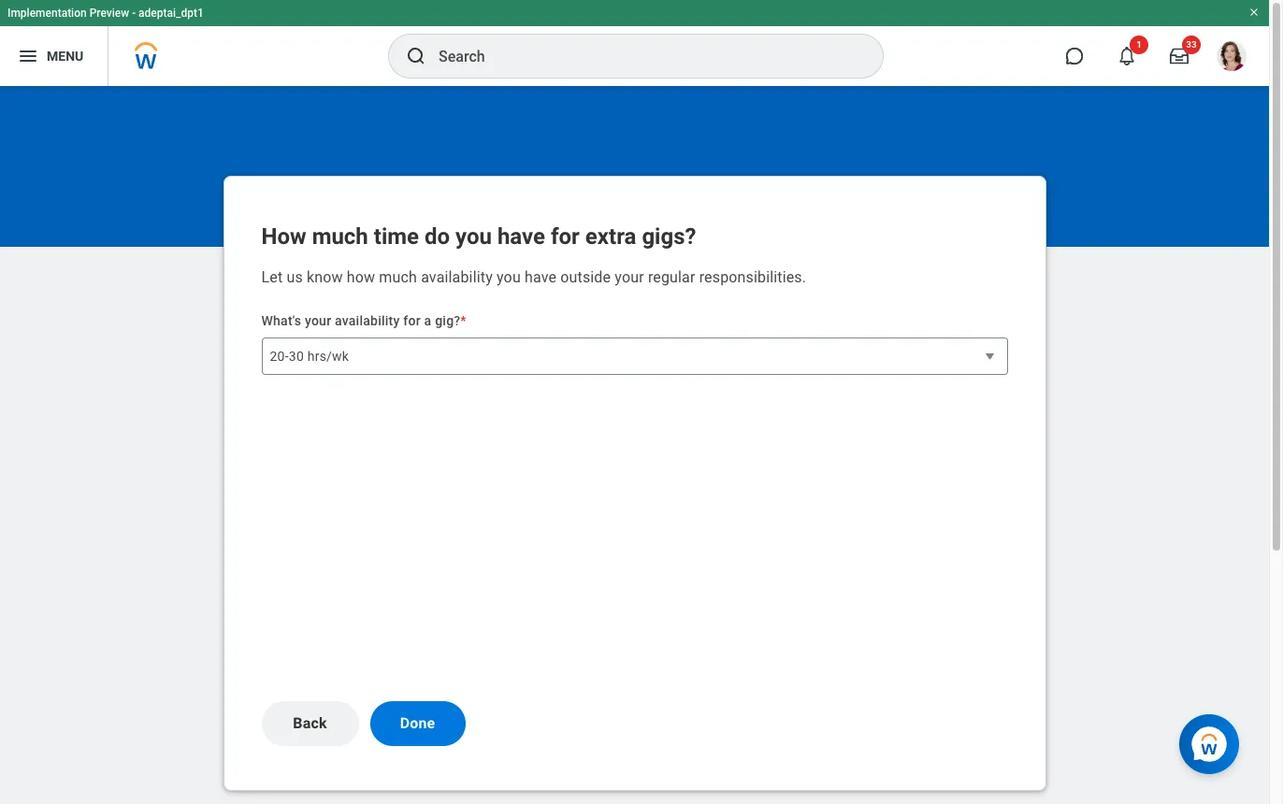 Task type: vqa. For each thing, say whether or not it's contained in the screenshot.
you to the top
yes



Task type: locate. For each thing, give the bounding box(es) containing it.
you
[[456, 224, 492, 250], [497, 268, 521, 286]]

1 vertical spatial you
[[497, 268, 521, 286]]

back
[[293, 715, 327, 732]]

a
[[424, 313, 432, 328]]

0 vertical spatial have
[[497, 224, 545, 250]]

much up 'know' on the top of page
[[312, 224, 368, 250]]

0 horizontal spatial for
[[403, 313, 421, 328]]

for up "outside"
[[551, 224, 580, 250]]

do
[[425, 224, 450, 250]]

have
[[497, 224, 545, 250], [525, 268, 557, 286]]

0 horizontal spatial availability
[[335, 313, 400, 328]]

preview
[[89, 7, 129, 20]]

your left regular
[[615, 268, 644, 286]]

let
[[261, 268, 283, 286]]

1 horizontal spatial for
[[551, 224, 580, 250]]

0 vertical spatial you
[[456, 224, 492, 250]]

gigs?
[[642, 224, 696, 250]]

menu
[[47, 48, 83, 63]]

you down how much time do you have for extra gigs?
[[497, 268, 521, 286]]

for left a
[[403, 313, 421, 328]]

much right how
[[379, 268, 417, 286]]

for
[[551, 224, 580, 250], [403, 313, 421, 328]]

availability down how
[[335, 313, 400, 328]]

0 vertical spatial your
[[615, 268, 644, 286]]

justify image
[[17, 45, 39, 67]]

you right do
[[456, 224, 492, 250]]

what's
[[261, 313, 301, 328]]

availability
[[421, 268, 493, 286], [335, 313, 400, 328]]

your right 'what's'
[[305, 313, 331, 328]]

have left "outside"
[[525, 268, 557, 286]]

menu banner
[[0, 0, 1269, 86]]

inbox large image
[[1170, 47, 1189, 65]]

availability up '*'
[[421, 268, 493, 286]]

0 horizontal spatial you
[[456, 224, 492, 250]]

0 vertical spatial much
[[312, 224, 368, 250]]

33
[[1186, 39, 1197, 50]]

search image
[[405, 45, 427, 67]]

1 horizontal spatial your
[[615, 268, 644, 286]]

1 horizontal spatial you
[[497, 268, 521, 286]]

close environment banner image
[[1249, 7, 1260, 18]]

adeptai_dpt1
[[138, 7, 204, 20]]

your
[[615, 268, 644, 286], [305, 313, 331, 328]]

done
[[400, 715, 435, 732]]

1 vertical spatial your
[[305, 313, 331, 328]]

0 horizontal spatial your
[[305, 313, 331, 328]]

1 vertical spatial for
[[403, 313, 421, 328]]

0 vertical spatial for
[[551, 224, 580, 250]]

1 vertical spatial availability
[[335, 313, 400, 328]]

gig?
[[435, 313, 461, 328]]

much
[[312, 224, 368, 250], [379, 268, 417, 286]]

let us know how much availability you have outside your regular responsibilities.
[[261, 268, 806, 286]]

profile logan mcneil image
[[1217, 41, 1247, 75]]

1 horizontal spatial much
[[379, 268, 417, 286]]

implementation preview -   adeptai_dpt1
[[7, 7, 204, 20]]

1 vertical spatial much
[[379, 268, 417, 286]]

1 horizontal spatial availability
[[421, 268, 493, 286]]

1 vertical spatial have
[[525, 268, 557, 286]]

have up let us know how much availability you have outside your regular responsibilities.
[[497, 224, 545, 250]]

extra
[[585, 224, 636, 250]]



Task type: describe. For each thing, give the bounding box(es) containing it.
how much time do you have for extra gigs?
[[261, 224, 696, 250]]

regular
[[648, 268, 695, 286]]

notifications large image
[[1118, 47, 1136, 65]]

responsibilities.
[[699, 268, 806, 286]]

menu button
[[0, 26, 108, 86]]

-
[[132, 7, 136, 20]]

how
[[261, 224, 306, 250]]

33 button
[[1159, 36, 1201, 77]]

1
[[1137, 39, 1142, 50]]

0 vertical spatial availability
[[421, 268, 493, 286]]

how
[[347, 268, 375, 286]]

back button
[[261, 701, 359, 746]]

done button
[[370, 701, 465, 746]]

1 button
[[1106, 36, 1149, 77]]

outside
[[560, 268, 611, 286]]

Search Workday  search field
[[439, 36, 845, 77]]

0 horizontal spatial much
[[312, 224, 368, 250]]

*
[[461, 313, 467, 328]]

time
[[374, 224, 419, 250]]

us
[[287, 268, 303, 286]]

what's your availability for a gig? *
[[261, 313, 467, 328]]

know
[[307, 268, 343, 286]]

implementation
[[7, 7, 87, 20]]



